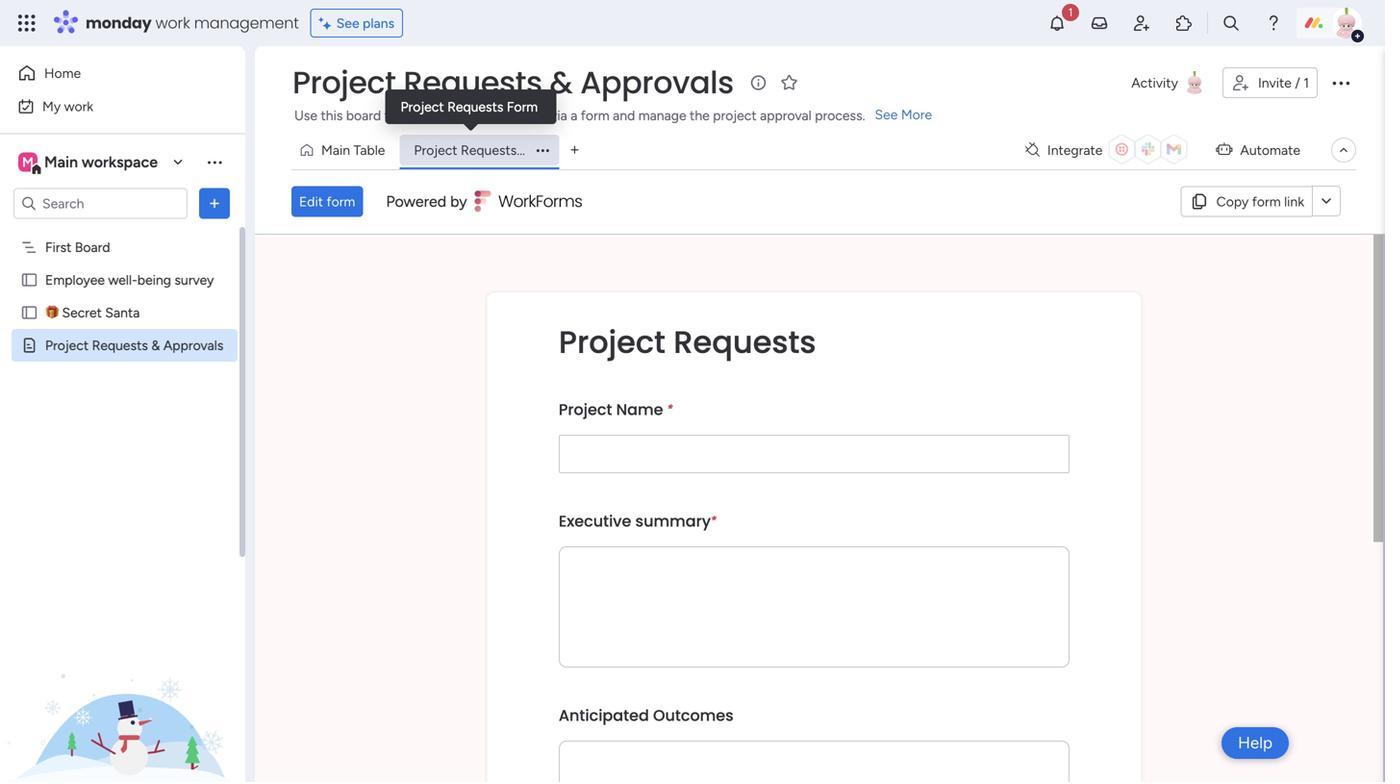 Task type: describe. For each thing, give the bounding box(es) containing it.
dapulse integrations image
[[1026, 143, 1040, 157]]

0 vertical spatial form
[[507, 99, 538, 115]]

home
[[44, 65, 81, 81]]

1 vertical spatial options image
[[205, 194, 224, 213]]

more
[[901, 106, 932, 123]]

1 horizontal spatial approvals
[[580, 61, 734, 104]]

link
[[1285, 193, 1305, 210]]

form inside button
[[520, 142, 551, 158]]

0 vertical spatial options image
[[1330, 71, 1353, 94]]

process.
[[815, 107, 865, 124]]

project requests form button
[[400, 135, 559, 165]]

to
[[385, 107, 397, 124]]

my work button
[[12, 91, 207, 122]]

requests inside "form" 'form'
[[674, 321, 816, 363]]

santa
[[105, 305, 140, 321]]

project name *
[[559, 399, 673, 420]]

Project Requests & Approvals field
[[288, 61, 739, 104]]

1 image
[[1062, 1, 1080, 23]]

monday work management
[[86, 12, 299, 34]]

work for monday
[[155, 12, 190, 34]]

0 vertical spatial project requests form
[[401, 99, 541, 115]]

invite members image
[[1132, 13, 1152, 33]]

executive
[[559, 510, 632, 532]]

show board description image
[[747, 73, 770, 92]]

invite / 1
[[1258, 75, 1309, 91]]

select product image
[[17, 13, 37, 33]]

public board image
[[20, 304, 38, 322]]

employee well-being survey
[[45, 272, 214, 288]]

and
[[613, 107, 635, 124]]

powered
[[386, 192, 447, 211]]

form for copy form link
[[1252, 193, 1281, 210]]

1
[[1304, 75, 1309, 91]]

🎁 secret santa
[[45, 305, 140, 321]]

use
[[294, 107, 318, 124]]

0 vertical spatial &
[[550, 61, 573, 104]]

notifications image
[[1048, 13, 1067, 33]]

lottie animation element
[[0, 588, 245, 782]]

name
[[616, 399, 663, 420]]

board
[[75, 239, 110, 255]]

the
[[690, 107, 710, 124]]

m
[[22, 154, 34, 170]]

see more link
[[873, 105, 934, 124]]

first board
[[45, 239, 110, 255]]

* for executive summary
[[711, 513, 717, 527]]

form form
[[255, 235, 1384, 782]]

requests inside button
[[461, 142, 517, 158]]

main table
[[321, 142, 385, 158]]

public board image
[[20, 271, 38, 289]]

form inside use this board to receive project requests via a form and manage the project approval process. see more
[[581, 107, 610, 124]]

edit form
[[299, 193, 355, 210]]

lottie animation image
[[0, 588, 245, 782]]

🎁
[[45, 305, 59, 321]]

/
[[1295, 75, 1301, 91]]

a
[[571, 107, 578, 124]]

search everything image
[[1222, 13, 1241, 33]]

options image
[[529, 144, 557, 156]]

Executive summary text field
[[559, 546, 1070, 667]]

project requests
[[559, 321, 816, 363]]

workspace
[[82, 153, 158, 171]]

workspace image
[[18, 152, 38, 173]]

this
[[321, 107, 343, 124]]

project name group containing project name
[[559, 385, 1070, 496]]

project name group containing executive summary
[[559, 496, 1070, 691]]

outcomes
[[653, 705, 734, 726]]

Project Name field
[[559, 435, 1070, 473]]

activity
[[1132, 75, 1179, 91]]

main for main workspace
[[44, 153, 78, 171]]

add to favorites image
[[780, 73, 799, 92]]

workspace options image
[[205, 152, 224, 171]]

see inside button
[[336, 15, 359, 31]]

anticipated outcomes
[[559, 705, 734, 726]]

survey
[[175, 272, 214, 288]]

copy
[[1217, 193, 1249, 210]]

autopilot image
[[1217, 137, 1233, 161]]

my work
[[42, 98, 93, 114]]



Task type: locate. For each thing, give the bounding box(es) containing it.
form
[[581, 107, 610, 124], [1252, 193, 1281, 210], [327, 193, 355, 210]]

& up via
[[550, 61, 573, 104]]

work for my
[[64, 98, 93, 114]]

form down requests
[[520, 142, 551, 158]]

1 vertical spatial see
[[875, 106, 898, 123]]

1 horizontal spatial see
[[875, 106, 898, 123]]

form left via
[[507, 99, 538, 115]]

form
[[507, 99, 538, 115], [520, 142, 551, 158]]

ruby anderson image
[[1332, 8, 1362, 38]]

employee
[[45, 272, 105, 288]]

approvals
[[580, 61, 734, 104], [163, 337, 224, 354]]

1 horizontal spatial project requests & approvals
[[292, 61, 734, 104]]

0 horizontal spatial see
[[336, 15, 359, 31]]

form right edit
[[327, 193, 355, 210]]

see inside use this board to receive project requests via a form and manage the project approval process. see more
[[875, 106, 898, 123]]

edit form button
[[292, 186, 363, 217]]

collapse board header image
[[1336, 142, 1352, 158]]

0 horizontal spatial work
[[64, 98, 93, 114]]

project
[[448, 107, 492, 124], [713, 107, 757, 124]]

see plans button
[[310, 9, 403, 38]]

help image
[[1264, 13, 1283, 33]]

being
[[137, 272, 171, 288]]

2 horizontal spatial form
[[1252, 193, 1281, 210]]

approvals down survey
[[163, 337, 224, 354]]

project right to
[[401, 99, 444, 115]]

main inside button
[[321, 142, 350, 158]]

use this board to receive project requests via a form and manage the project approval process. see more
[[294, 106, 932, 124]]

monday
[[86, 12, 152, 34]]

* inside the project name *
[[667, 401, 673, 415]]

main workspace
[[44, 153, 158, 171]]

workforms logo image
[[475, 186, 584, 217]]

apps image
[[1175, 13, 1194, 33]]

home button
[[12, 58, 207, 89]]

3 project name group from the top
[[559, 691, 1070, 782]]

project up this
[[292, 61, 396, 104]]

requests
[[403, 61, 542, 104], [447, 99, 504, 115], [461, 142, 517, 158], [674, 321, 816, 363], [92, 337, 148, 354]]

1 horizontal spatial options image
[[1330, 71, 1353, 94]]

project left name
[[559, 399, 612, 420]]

project requests & approvals
[[292, 61, 734, 104], [45, 337, 224, 354]]

Search in workspace field
[[40, 192, 161, 215]]

0 horizontal spatial options image
[[205, 194, 224, 213]]

form for edit form
[[327, 193, 355, 210]]

1 vertical spatial form
[[520, 142, 551, 158]]

work right 'monday'
[[155, 12, 190, 34]]

activity button
[[1124, 67, 1215, 98]]

0 vertical spatial approvals
[[580, 61, 734, 104]]

see left more
[[875, 106, 898, 123]]

1 vertical spatial approvals
[[163, 337, 224, 354]]

project down "🎁"
[[45, 337, 89, 354]]

copy form link button
[[1181, 186, 1312, 217]]

project requests & approvals up requests
[[292, 61, 734, 104]]

work
[[155, 12, 190, 34], [64, 98, 93, 114]]

0 horizontal spatial project
[[448, 107, 492, 124]]

2 project name group from the top
[[559, 496, 1070, 691]]

management
[[194, 12, 299, 34]]

list box containing first board
[[0, 227, 245, 622]]

0 horizontal spatial form
[[327, 193, 355, 210]]

project
[[292, 61, 396, 104], [401, 99, 444, 115], [414, 142, 458, 158], [559, 321, 666, 363], [45, 337, 89, 354], [559, 399, 612, 420]]

main right workspace image
[[44, 153, 78, 171]]

via
[[550, 107, 567, 124]]

plans
[[363, 15, 395, 31]]

copy form link
[[1217, 193, 1305, 210]]

project requests & approvals down santa
[[45, 337, 224, 354]]

summary
[[636, 510, 711, 532]]

project requests form up project requests form button
[[401, 99, 541, 115]]

0 vertical spatial work
[[155, 12, 190, 34]]

edit
[[299, 193, 323, 210]]

secret
[[62, 305, 102, 321]]

main left the table
[[321, 142, 350, 158]]

1 project from the left
[[448, 107, 492, 124]]

help button
[[1222, 727, 1289, 759]]

workspace selection element
[[18, 151, 161, 176]]

main for main table
[[321, 142, 350, 158]]

& down being
[[151, 337, 160, 354]]

project name group containing anticipated outcomes
[[559, 691, 1070, 782]]

work inside button
[[64, 98, 93, 114]]

0 horizontal spatial *
[[667, 401, 673, 415]]

*
[[667, 401, 673, 415], [711, 513, 717, 527]]

table
[[354, 142, 385, 158]]

help
[[1238, 733, 1273, 753]]

1 horizontal spatial work
[[155, 12, 190, 34]]

project down receive
[[414, 142, 458, 158]]

work right the my
[[64, 98, 93, 114]]

options image right 1 on the top right
[[1330, 71, 1353, 94]]

form right a
[[581, 107, 610, 124]]

0 vertical spatial see
[[336, 15, 359, 31]]

1 vertical spatial project requests & approvals
[[45, 337, 224, 354]]

options image down workspace options icon
[[205, 194, 224, 213]]

0 horizontal spatial project requests & approvals
[[45, 337, 224, 354]]

powered by
[[386, 192, 467, 211]]

2 project from the left
[[713, 107, 757, 124]]

form left link
[[1252, 193, 1281, 210]]

1 horizontal spatial form
[[581, 107, 610, 124]]

project up project requests form button
[[448, 107, 492, 124]]

first
[[45, 239, 72, 255]]

main table button
[[292, 135, 400, 165]]

project requests form
[[401, 99, 541, 115], [414, 142, 551, 158]]

project right the
[[713, 107, 757, 124]]

anticipated
[[559, 705, 649, 726]]

option
[[0, 230, 245, 234]]

board
[[346, 107, 381, 124]]

integrate
[[1048, 142, 1103, 158]]

automate
[[1241, 142, 1301, 158]]

receive
[[401, 107, 445, 124]]

project requests form inside button
[[414, 142, 551, 158]]

see left plans
[[336, 15, 359, 31]]

project name group
[[559, 385, 1070, 496], [559, 496, 1070, 691], [559, 691, 1070, 782]]

list box
[[0, 227, 245, 622]]

project inside project requests form button
[[414, 142, 458, 158]]

invite / 1 button
[[1223, 67, 1318, 98]]

&
[[550, 61, 573, 104], [151, 337, 160, 354]]

main inside workspace selection element
[[44, 153, 78, 171]]

my
[[42, 98, 61, 114]]

options image
[[1330, 71, 1353, 94], [205, 194, 224, 213]]

main
[[321, 142, 350, 158], [44, 153, 78, 171]]

0 vertical spatial *
[[667, 401, 673, 415]]

1 vertical spatial *
[[711, 513, 717, 527]]

1 horizontal spatial main
[[321, 142, 350, 158]]

invite
[[1258, 75, 1292, 91]]

approval
[[760, 107, 812, 124]]

manage
[[639, 107, 687, 124]]

1 vertical spatial project requests form
[[414, 142, 551, 158]]

well-
[[108, 272, 137, 288]]

project inside project name group
[[559, 399, 612, 420]]

1 horizontal spatial *
[[711, 513, 717, 527]]

1 vertical spatial &
[[151, 337, 160, 354]]

1 project name group from the top
[[559, 385, 1070, 496]]

project requests form down requests
[[414, 142, 551, 158]]

* inside executive summary *
[[711, 513, 717, 527]]

1 horizontal spatial &
[[550, 61, 573, 104]]

project up the project name *
[[559, 321, 666, 363]]

* for project name
[[667, 401, 673, 415]]

see plans
[[336, 15, 395, 31]]

1 horizontal spatial project
[[713, 107, 757, 124]]

approvals up manage
[[580, 61, 734, 104]]

0 horizontal spatial &
[[151, 337, 160, 354]]

0 vertical spatial project requests & approvals
[[292, 61, 734, 104]]

0 horizontal spatial approvals
[[163, 337, 224, 354]]

add view image
[[571, 143, 579, 157]]

by
[[450, 192, 467, 211]]

see
[[336, 15, 359, 31], [875, 106, 898, 123]]

1 vertical spatial work
[[64, 98, 93, 114]]

executive summary *
[[559, 510, 717, 532]]

requests
[[495, 107, 547, 124]]

inbox image
[[1090, 13, 1109, 33]]

0 horizontal spatial main
[[44, 153, 78, 171]]



Task type: vqa. For each thing, say whether or not it's contained in the screenshot.
topmost Form
yes



